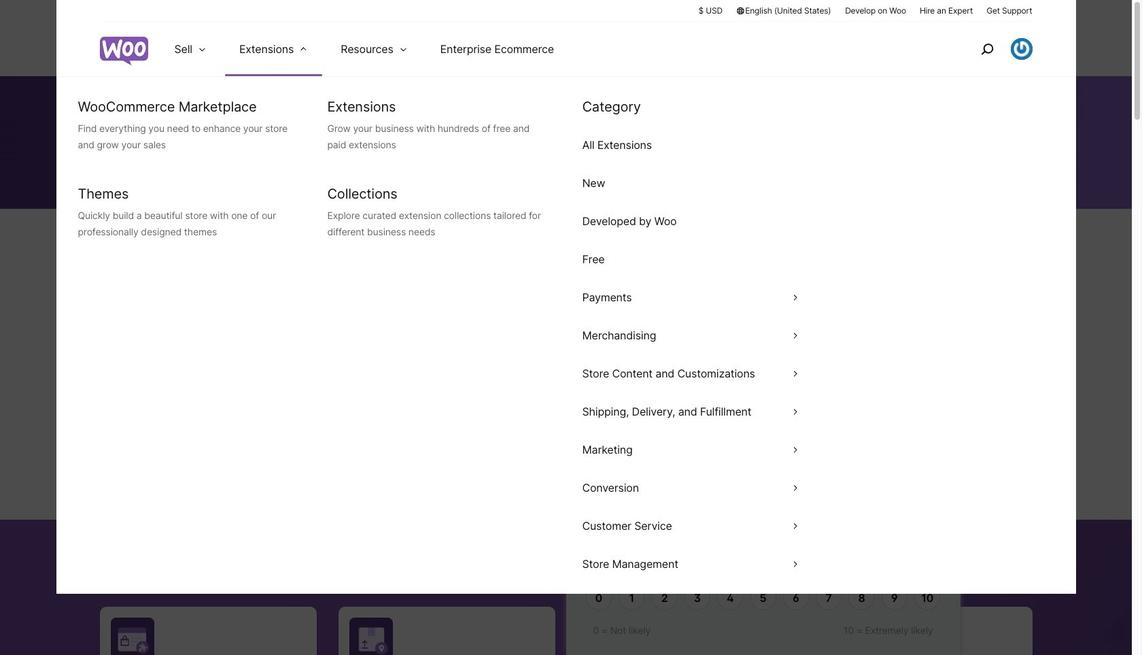 Task type: locate. For each thing, give the bounding box(es) containing it.
service navigation menu element
[[952, 27, 1033, 71]]



Task type: vqa. For each thing, say whether or not it's contained in the screenshot.
1st Privacy from the left
no



Task type: describe. For each thing, give the bounding box(es) containing it.
search image
[[977, 38, 998, 60]]

open account menu image
[[1011, 38, 1033, 60]]



